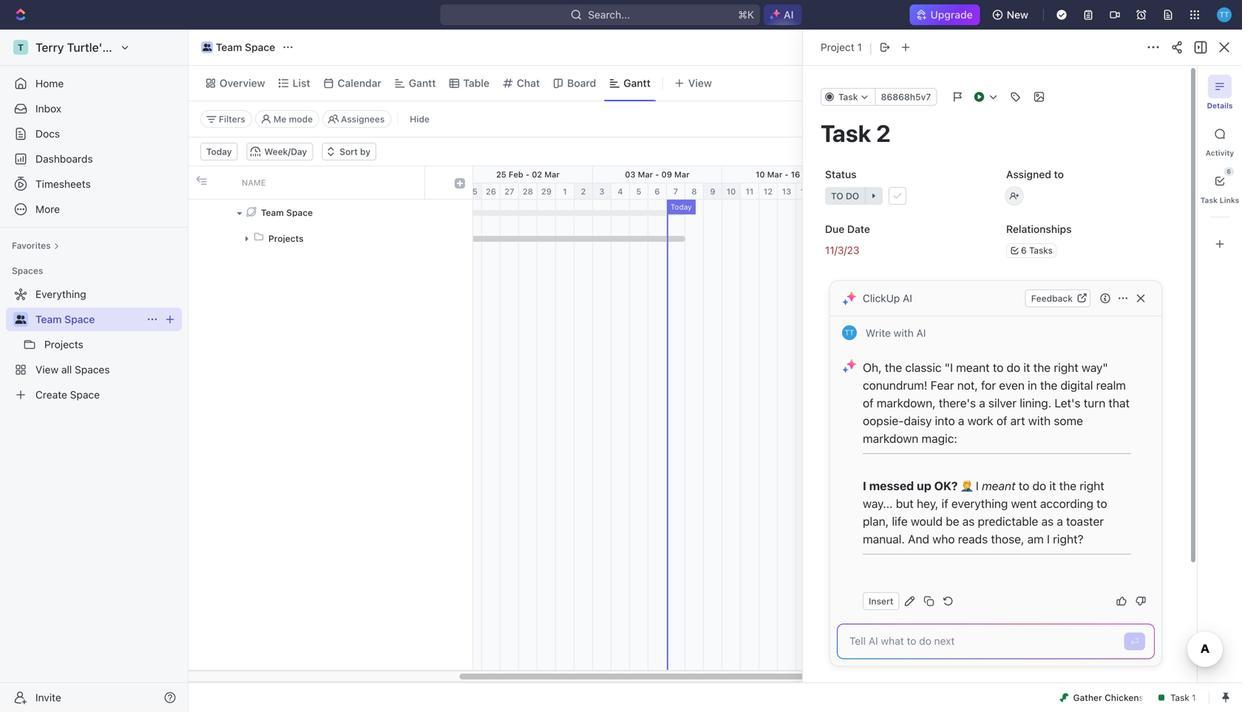 Task type: vqa. For each thing, say whether or not it's contained in the screenshot.
the 25 Feb - 02 Mar element
yes



Task type: describe. For each thing, give the bounding box(es) containing it.
projects cell
[[233, 226, 425, 251]]

export button
[[1179, 143, 1231, 161]]

terry
[[36, 40, 64, 54]]

2 column header from the left
[[211, 166, 233, 199]]

2 29 element from the left
[[1074, 183, 1093, 200]]

activity
[[1206, 149, 1235, 157]]

 image inside name row
[[455, 178, 465, 189]]

links
[[1220, 196, 1240, 205]]

tree grid containing team space
[[189, 166, 473, 670]]

chat
[[517, 77, 540, 89]]

2
[[581, 187, 586, 196]]

spaces inside "link"
[[75, 364, 110, 376]]

0 horizontal spatial 16
[[791, 170, 801, 179]]

filters
[[219, 114, 245, 124]]

i inside to do it the right way... but hey, if everything went according to plan, life would be as predictable as a toaster manual. and who reads those, am i right?
[[1047, 532, 1050, 546]]

Tell AI what to do next text field
[[850, 634, 1116, 649]]

assignees
[[341, 114, 385, 124]]

19 element
[[889, 183, 908, 200]]

view all spaces
[[36, 364, 110, 376]]

calendar link
[[335, 73, 382, 94]]

2 26 from the left
[[1022, 187, 1033, 196]]

1 4 from the left
[[618, 187, 623, 196]]

tt inside tt dropdown button
[[1220, 10, 1230, 19]]

0 horizontal spatial spaces
[[12, 266, 43, 276]]

today inside "button"
[[206, 146, 232, 157]]

me mode button
[[255, 110, 320, 128]]

but
[[896, 497, 914, 511]]

more
[[36, 203, 60, 215]]

feedback button
[[1026, 290, 1091, 307]]

ai inside button
[[784, 9, 794, 21]]

drumstick bite image
[[1060, 693, 1069, 702]]

silver
[[989, 396, 1017, 410]]

15
[[819, 187, 829, 196]]

name
[[242, 178, 266, 188]]

all
[[61, 364, 72, 376]]

if
[[942, 497, 949, 511]]

0 horizontal spatial with
[[894, 327, 914, 339]]

docs link
[[6, 122, 182, 146]]

1 as from the left
[[963, 514, 975, 529]]

6 button
[[1209, 167, 1235, 193]]

hide button
[[1007, 73, 1052, 94]]

2 5 from the left
[[1210, 187, 1215, 196]]

the down delete
[[1041, 378, 1058, 392]]

everything link
[[6, 283, 179, 306]]

2 27 element from the left
[[1037, 183, 1056, 200]]

21 element
[[926, 183, 945, 200]]

magic:
[[922, 432, 958, 446]]

1 element
[[1130, 183, 1148, 200]]

daisy
[[904, 414, 932, 428]]

25 feb - 02 mar element
[[464, 166, 593, 183]]

27 element containing 27
[[501, 183, 519, 200]]

0 vertical spatial a
[[980, 396, 986, 410]]

copy
[[1039, 295, 1064, 307]]

by
[[360, 146, 371, 157]]

team space - 23.53% row
[[189, 200, 473, 226]]

some
[[1054, 414, 1084, 428]]

up
[[917, 479, 932, 493]]

sort by button
[[322, 143, 377, 161]]

user group image
[[15, 315, 26, 324]]

table
[[463, 77, 490, 89]]

clickup
[[863, 292, 900, 304]]

8
[[692, 187, 697, 196]]

mar inside 25 feb - 02 mar element
[[545, 170, 560, 179]]

task for task
[[839, 92, 858, 102]]

do for to do it the right way... but hey, if everything went according to plan, life would be as predictable as a toaster manual. and who reads those, am i right?
[[1033, 479, 1047, 493]]

22 element
[[945, 183, 963, 200]]

right inside to do it the right way... but hey, if everything went according to plan, life would be as predictable as a toaster manual. and who reads those, am i right?
[[1080, 479, 1105, 493]]

me
[[274, 114, 287, 124]]

06
[[1180, 170, 1190, 179]]

29
[[541, 187, 552, 196]]

copy link
[[1039, 295, 1083, 307]]

markdown,
[[877, 396, 936, 410]]

let's
[[1055, 396, 1081, 410]]

mar inside 31 mar - 06 apr element
[[1156, 170, 1171, 179]]

sort by
[[340, 146, 371, 157]]

do for to do
[[846, 191, 860, 201]]

feedback
[[1032, 293, 1073, 304]]

team space inside cell
[[261, 207, 313, 218]]

3
[[599, 187, 605, 196]]

view for view all spaces
[[36, 364, 59, 376]]

27
[[505, 187, 515, 196]]

search button
[[947, 73, 1004, 94]]

30 element
[[1093, 183, 1111, 200]]

2 25 element from the left
[[1000, 183, 1019, 200]]

copy link button
[[1016, 289, 1234, 313]]

row group containing team space
[[189, 200, 473, 670]]

17
[[857, 187, 865, 196]]

6 inside button
[[1227, 168, 1232, 175]]

18 element
[[871, 183, 889, 200]]

- for 16
[[785, 170, 789, 179]]

t
[[18, 42, 24, 53]]

the up the in
[[1034, 361, 1051, 375]]

gantt inside button
[[1039, 175, 1066, 187]]

everything
[[36, 288, 86, 300]]

03
[[625, 170, 636, 179]]

0 horizontal spatial team space link
[[36, 308, 141, 331]]

0 horizontal spatial of
[[863, 396, 874, 410]]

11/3/23 button
[[821, 237, 990, 264]]

even
[[1000, 378, 1025, 392]]

lining.
[[1020, 396, 1052, 410]]

3 column header from the left
[[425, 166, 448, 199]]

hide for hide dropdown button
[[1025, 77, 1048, 89]]

view button
[[669, 66, 794, 101]]

plan,
[[863, 514, 889, 529]]

1 vertical spatial tt
[[845, 328, 855, 337]]

11 element
[[741, 183, 760, 200]]

favorites button
[[6, 237, 66, 254]]

- for 09
[[656, 170, 660, 179]]

team inside cell
[[261, 207, 284, 218]]

ai button
[[764, 4, 802, 25]]

1 vertical spatial meant
[[982, 479, 1016, 493]]

due
[[826, 223, 845, 235]]

29 element containing 29
[[538, 183, 556, 200]]

with inside the oh, the classic "i meant to do it the right way" conundrum! fear not, for even in the digital realm of markdown, there's a silver lining. let's turn that oopsie-daisy into a work of art with some markdown magic:
[[1029, 414, 1051, 428]]

inbox
[[36, 102, 61, 115]]

do inside the oh, the classic "i meant to do it the right way" conundrum! fear not, for even in the digital realm of markdown, there's a silver lining. let's turn that oopsie-daisy into a work of art with some markdown magic:
[[1007, 361, 1021, 375]]

view
[[1073, 366, 1095, 378]]

right?
[[1053, 532, 1084, 546]]

1 horizontal spatial i
[[976, 479, 979, 493]]

1 5 from the left
[[637, 187, 642, 196]]

1 25 element from the left
[[464, 183, 482, 200]]

date
[[848, 223, 871, 235]]

Search tasks... text field
[[1086, 108, 1234, 130]]

17 mar - 23 mar element
[[852, 166, 982, 183]]

9
[[710, 187, 716, 196]]

art
[[1011, 414, 1026, 428]]

11/3/23
[[826, 244, 860, 256]]

realm
[[1097, 378, 1127, 392]]

6 mar from the left
[[1026, 170, 1042, 179]]

23 element
[[963, 183, 982, 200]]

me mode
[[274, 114, 313, 124]]

7 mar from the left
[[1063, 170, 1078, 179]]

task button
[[821, 88, 876, 106]]

task sidebar navigation tab list
[[1201, 75, 1240, 256]]

team space inside tree
[[36, 313, 95, 325]]

2 mar from the left
[[638, 170, 653, 179]]

0 horizontal spatial 1
[[563, 187, 567, 196]]

4 column header from the left
[[448, 166, 473, 199]]

to inside dropdown button
[[831, 191, 844, 201]]

mode
[[289, 114, 313, 124]]

options
[[1069, 175, 1104, 187]]

1 vertical spatial 16
[[838, 187, 847, 196]]

calendar
[[338, 77, 382, 89]]

space down everything 'link'
[[65, 313, 95, 325]]

overview link
[[217, 73, 265, 94]]

timesheets link
[[6, 172, 182, 196]]

favorites
[[12, 240, 51, 251]]

relationships
[[1007, 223, 1072, 235]]

2 horizontal spatial 1
[[1192, 42, 1196, 52]]

list link
[[290, 73, 310, 94]]

today button
[[200, 143, 238, 161]]

02
[[532, 170, 542, 179]]

0 horizontal spatial a
[[959, 414, 965, 428]]

team space cell
[[233, 200, 425, 226]]

space up overview
[[245, 41, 275, 53]]

view for view
[[689, 77, 712, 89]]

write
[[866, 327, 891, 339]]

it inside the oh, the classic "i meant to do it the right way" conundrum! fear not, for even in the digital realm of markdown, there's a silver lining. let's turn that oopsie-daisy into a work of art with some markdown magic:
[[1024, 361, 1031, 375]]

search
[[966, 77, 1000, 89]]

13
[[782, 187, 792, 196]]



Task type: locate. For each thing, give the bounding box(es) containing it.
name row
[[189, 166, 473, 200]]

1 26 from the left
[[486, 187, 496, 196]]

0 horizontal spatial view
[[36, 364, 59, 376]]

25 for 2nd 25 "element" from the right
[[468, 187, 478, 196]]

1 horizontal spatial 5
[[1210, 187, 1215, 196]]

25 element down '24'
[[1000, 183, 1019, 200]]

0 horizontal spatial 25 element
[[464, 183, 482, 200]]

Edit task name text field
[[821, 119, 1172, 147]]

26
[[486, 187, 496, 196], [1022, 187, 1033, 196]]

1 vertical spatial a
[[959, 414, 965, 428]]

1 column header from the left
[[189, 166, 211, 199]]

it up the in
[[1024, 361, 1031, 375]]

09
[[662, 170, 672, 179]]

25 feb - 02 mar
[[496, 170, 560, 179]]

12 element
[[760, 183, 778, 200]]

- up 13
[[785, 170, 789, 179]]

gantt options button
[[1016, 169, 1234, 193]]

task inside dropdown button
[[839, 92, 858, 102]]

hide right the assignees
[[410, 114, 430, 124]]

meant
[[957, 361, 990, 375], [982, 479, 1016, 493]]

search...
[[588, 9, 630, 21]]

team space down name
[[261, 207, 313, 218]]

ai up classic
[[917, 327, 926, 339]]

space inside cell
[[286, 207, 313, 218]]

5 left links
[[1210, 187, 1215, 196]]

0 horizontal spatial 26 element
[[482, 183, 501, 200]]

31 mar - 06 apr element
[[1111, 166, 1241, 183]]

31
[[1145, 170, 1154, 179]]

the up according
[[1060, 479, 1077, 493]]

it up according
[[1050, 479, 1057, 493]]

1 horizontal spatial today
[[671, 203, 692, 211]]

meant inside the oh, the classic "i meant to do it the right way" conundrum! fear not, for even in the digital realm of markdown, there's a silver lining. let's turn that oopsie-daisy into a work of art with some markdown magic:
[[957, 361, 990, 375]]

2 vertical spatial team space
[[36, 313, 95, 325]]

1 right 29
[[563, 187, 567, 196]]

team right user group icon
[[216, 41, 242, 53]]

messed
[[870, 479, 914, 493]]

week/day button
[[247, 143, 313, 161]]

view inside "link"
[[36, 364, 59, 376]]

oh,
[[863, 361, 882, 375]]

0 vertical spatial of
[[863, 396, 874, 410]]

right inside the oh, the classic "i meant to do it the right way" conundrum! fear not, for even in the digital realm of markdown, there's a silver lining. let's turn that oopsie-daisy into a work of art with some markdown magic:
[[1054, 361, 1079, 375]]

3 element
[[1167, 183, 1185, 200]]

29 element left 31 element
[[1074, 183, 1093, 200]]

 image
[[196, 175, 207, 186]]

to inside the oh, the classic "i meant to do it the right way" conundrum! fear not, for even in the digital realm of markdown, there's a silver lining. let's turn that oopsie-daisy into a work of art with some markdown magic:
[[993, 361, 1004, 375]]

- left 09
[[656, 170, 660, 179]]

assigned to
[[1007, 168, 1064, 180]]

spaces up 'create space' link at the bottom of the page
[[75, 364, 110, 376]]

1 horizontal spatial right
[[1080, 479, 1105, 493]]

2 horizontal spatial a
[[1057, 514, 1064, 529]]

of up oopsie-
[[863, 396, 874, 410]]

10 for 10
[[727, 187, 736, 196]]

28 element
[[519, 183, 538, 200], [1056, 183, 1074, 200]]

spaces down the favorites
[[12, 266, 43, 276]]

gantt for second 'gantt' link from the left
[[624, 77, 651, 89]]

write with ai
[[863, 327, 929, 339]]

0 vertical spatial task
[[839, 92, 858, 102]]

new button
[[987, 3, 1038, 27]]

terry turtle's wormspace, , element
[[13, 40, 28, 55]]

0 vertical spatial meant
[[957, 361, 990, 375]]

1 horizontal spatial 4
[[1191, 187, 1197, 196]]

25 left feb
[[496, 170, 507, 179]]

2 26 element from the left
[[1019, 183, 1037, 200]]

turn
[[1084, 396, 1106, 410]]

dashboards
[[36, 153, 93, 165]]

team down name
[[261, 207, 284, 218]]

task down project 1 |
[[839, 92, 858, 102]]

6
[[1227, 168, 1232, 175], [655, 187, 660, 196], [1229, 187, 1234, 196], [1022, 245, 1027, 256]]

1 horizontal spatial 26
[[1022, 187, 1033, 196]]

5 mar from the left
[[803, 170, 818, 179]]

projects
[[269, 233, 304, 244], [44, 338, 83, 351]]

week/day button
[[247, 143, 313, 161]]

today down the 7
[[671, 203, 692, 211]]

1 vertical spatial right
[[1080, 479, 1105, 493]]

0 vertical spatial today
[[206, 146, 232, 157]]

1 horizontal spatial gantt link
[[621, 73, 651, 94]]

1 vertical spatial of
[[997, 414, 1008, 428]]

26 element down assigned
[[1019, 183, 1037, 200]]

1 horizontal spatial tt
[[1220, 10, 1230, 19]]

16 element
[[834, 183, 852, 200]]

0 vertical spatial 10
[[756, 170, 765, 179]]

0 horizontal spatial projects
[[44, 338, 83, 351]]

5 down 03 mar - 09 mar
[[637, 187, 642, 196]]

do down the status
[[846, 191, 860, 201]]

0 horizontal spatial 28 element
[[519, 183, 538, 200]]

16 up 13 element
[[791, 170, 801, 179]]

0 horizontal spatial gantt link
[[406, 73, 436, 94]]

2 horizontal spatial team
[[261, 207, 284, 218]]

15 element
[[815, 183, 834, 200]]

1 horizontal spatial 27 element
[[1037, 183, 1056, 200]]

1 vertical spatial 10
[[727, 187, 736, 196]]

1 mar from the left
[[545, 170, 560, 179]]

10
[[756, 170, 765, 179], [727, 187, 736, 196]]

ok?
[[935, 479, 958, 493]]

0 vertical spatial team space link
[[198, 38, 279, 56]]

0 horizontal spatial gantt
[[409, 77, 436, 89]]

hide for hide button
[[410, 114, 430, 124]]

1 horizontal spatial do
[[1007, 361, 1021, 375]]

as right be
[[963, 514, 975, 529]]

1 vertical spatial spaces
[[75, 364, 110, 376]]

do up went
[[1033, 479, 1047, 493]]

0 horizontal spatial it
[[1024, 361, 1031, 375]]

2 element
[[1148, 183, 1167, 200]]

with down lining.
[[1029, 414, 1051, 428]]

tree
[[6, 283, 182, 407]]

be
[[946, 514, 960, 529]]

0 horizontal spatial i
[[863, 479, 867, 493]]

1 vertical spatial do
[[1007, 361, 1021, 375]]

1
[[858, 41, 862, 53], [1192, 42, 1196, 52], [563, 187, 567, 196]]

03 mar - 09 mar element
[[593, 166, 723, 183]]

25 right 24 element
[[1004, 187, 1014, 196]]

|
[[870, 40, 873, 55]]

 image inside name row
[[196, 175, 207, 186]]

name column header
[[233, 166, 425, 199]]

projects down "team space" cell
[[269, 233, 304, 244]]

4 right 3
[[618, 187, 623, 196]]

would
[[911, 514, 943, 529]]

28 element containing 28
[[519, 183, 538, 200]]

hide inside dropdown button
[[1025, 77, 1048, 89]]

mar up 14 element
[[803, 170, 818, 179]]

into
[[935, 414, 956, 428]]

column header
[[189, 166, 211, 199], [211, 166, 233, 199], [425, 166, 448, 199], [448, 166, 473, 199]]

1 vertical spatial ai
[[903, 292, 913, 304]]

4 mar from the left
[[768, 170, 783, 179]]

details
[[1208, 101, 1233, 110]]

hide button
[[404, 110, 436, 128]]

gantt
[[409, 77, 436, 89], [624, 77, 651, 89], [1039, 175, 1066, 187]]

1 horizontal spatial team space link
[[198, 38, 279, 56]]

31 mar - 06 apr
[[1145, 170, 1207, 179]]

projects - 23.53% row
[[189, 226, 473, 251]]

do inside dropdown button
[[846, 191, 860, 201]]

25 left 27
[[468, 187, 478, 196]]

1 gantt link from the left
[[406, 73, 436, 94]]

25 element
[[464, 183, 482, 200], [1000, 183, 1019, 200]]

export
[[1197, 146, 1225, 157]]

for
[[982, 378, 996, 392]]

table link
[[461, 73, 490, 94]]

right up according
[[1080, 479, 1105, 493]]

task inside tab list
[[1201, 196, 1218, 205]]

0 horizontal spatial 4
[[618, 187, 623, 196]]

0 vertical spatial tt
[[1220, 10, 1230, 19]]

gantt for second 'gantt' link from right
[[409, 77, 436, 89]]

0 vertical spatial team space
[[216, 41, 275, 53]]

18
[[875, 187, 884, 196]]

- for 06
[[1174, 170, 1178, 179]]

projects inside the sidebar navigation
[[44, 338, 83, 351]]

projects inside cell
[[269, 233, 304, 244]]

2 horizontal spatial ai
[[917, 327, 926, 339]]

0 vertical spatial projects
[[269, 233, 304, 244]]

1 horizontal spatial 28 element
[[1056, 183, 1074, 200]]

03 mar - 09 mar
[[625, 170, 690, 179]]

0 horizontal spatial ai
[[784, 9, 794, 21]]

8 mar from the left
[[1156, 170, 1171, 179]]

2 horizontal spatial gantt
[[1039, 175, 1066, 187]]

1 inside project 1 |
[[858, 41, 862, 53]]

1 26 element from the left
[[482, 183, 501, 200]]

inbox link
[[6, 97, 182, 121]]

there's
[[939, 396, 976, 410]]

0 vertical spatial spaces
[[12, 266, 43, 276]]

0 vertical spatial right
[[1054, 361, 1079, 375]]

team space down everything
[[36, 313, 95, 325]]

- for 30
[[1044, 170, 1048, 179]]

view
[[689, 77, 712, 89], [36, 364, 59, 376]]

mar right 30
[[1063, 170, 1078, 179]]

1 horizontal spatial 25 element
[[1000, 183, 1019, 200]]

2 gantt link from the left
[[621, 73, 651, 94]]

meant up everything
[[982, 479, 1016, 493]]

1 horizontal spatial task
[[1201, 196, 1218, 205]]

2 vertical spatial a
[[1057, 514, 1064, 529]]

1 vertical spatial today
[[671, 203, 692, 211]]

digital
[[1061, 378, 1094, 392]]

0 horizontal spatial right
[[1054, 361, 1079, 375]]

1 vertical spatial with
[[1029, 414, 1051, 428]]

invite
[[36, 692, 61, 704]]

i right 🤦‍♂️
[[976, 479, 979, 493]]

upgrade
[[931, 9, 973, 21]]

13 element
[[778, 183, 797, 200]]

0 vertical spatial team
[[216, 41, 242, 53]]

team space link down everything 'link'
[[36, 308, 141, 331]]

26 element left 27
[[482, 183, 501, 200]]

0 horizontal spatial as
[[963, 514, 975, 529]]

2 horizontal spatial 25
[[1004, 187, 1014, 196]]

hide inside button
[[410, 114, 430, 124]]

more button
[[6, 198, 182, 221]]

toaster
[[1067, 514, 1104, 529]]

1 29 element from the left
[[538, 183, 556, 200]]

gantt link
[[406, 73, 436, 94], [621, 73, 651, 94]]

row group
[[189, 200, 473, 670]]

10 for 10 mar - 16 mar
[[756, 170, 765, 179]]

- left 06
[[1174, 170, 1178, 179]]

2 horizontal spatial do
[[1033, 479, 1047, 493]]

2 as from the left
[[1042, 514, 1054, 529]]

0 vertical spatial view
[[689, 77, 712, 89]]

2 28 element from the left
[[1056, 183, 1074, 200]]

oh, the classic "i meant to do it the right way" conundrum! fear not, for even in the digital realm of markdown, there's a silver lining. let's turn that oopsie-daisy into a work of art with some markdown magic:
[[863, 361, 1133, 446]]

mar right 31
[[1156, 170, 1171, 179]]

project
[[821, 41, 855, 53]]

gantt link up hide button
[[406, 73, 436, 94]]

gantt link right board
[[621, 73, 651, 94]]

task left links
[[1201, 196, 1218, 205]]

24 mar - 30 mar
[[1014, 170, 1078, 179]]

5
[[637, 187, 642, 196], [1210, 187, 1215, 196]]

28 element down 25 feb - 02 mar element
[[519, 183, 538, 200]]

3 mar from the left
[[675, 170, 690, 179]]

10 element
[[723, 183, 741, 200]]

7
[[674, 187, 678, 196]]

1 horizontal spatial as
[[1042, 514, 1054, 529]]

tt button
[[1213, 3, 1237, 27]]

markdown
[[863, 432, 919, 446]]

1 horizontal spatial a
[[980, 396, 986, 410]]

⏎
[[1131, 637, 1140, 647]]

29 element
[[538, 183, 556, 200], [1074, 183, 1093, 200]]

tree inside the sidebar navigation
[[6, 283, 182, 407]]

1 horizontal spatial projects
[[269, 233, 304, 244]]

2 vertical spatial ai
[[917, 327, 926, 339]]

2 vertical spatial team
[[36, 313, 62, 325]]

the inside to do it the right way... but hey, if everything went according to plan, life would be as predictable as a toaster manual. and who reads those, am i right?
[[1060, 479, 1077, 493]]

1 vertical spatial team space link
[[36, 308, 141, 331]]

dashboards link
[[6, 147, 182, 171]]

1 horizontal spatial 29 element
[[1074, 183, 1093, 200]]

1 - from the left
[[526, 170, 530, 179]]

team space link up overview
[[198, 38, 279, 56]]

1 horizontal spatial of
[[997, 414, 1008, 428]]

ai right clickup
[[903, 292, 913, 304]]

due date
[[826, 223, 871, 235]]

it inside to do it the right way... but hey, if everything went according to plan, life would be as predictable as a toaster manual. and who reads those, am i right?
[[1050, 479, 1057, 493]]

reads
[[958, 532, 988, 546]]

chat link
[[514, 73, 540, 94]]

1 horizontal spatial 26 element
[[1019, 183, 1037, 200]]

14 element
[[797, 183, 815, 200]]

a
[[980, 396, 986, 410], [959, 414, 965, 428], [1057, 514, 1064, 529]]

the up conundrum!
[[885, 361, 903, 375]]

1 horizontal spatial 10
[[756, 170, 765, 179]]

a down according
[[1057, 514, 1064, 529]]

3 - from the left
[[785, 170, 789, 179]]

i right "am" on the bottom right of page
[[1047, 532, 1050, 546]]

home
[[36, 77, 64, 90]]

"i
[[945, 361, 953, 375]]

work
[[968, 414, 994, 428]]

1 vertical spatial team space
[[261, 207, 313, 218]]

tree containing everything
[[6, 283, 182, 407]]

1 vertical spatial team
[[261, 207, 284, 218]]

view inside button
[[689, 77, 712, 89]]

sidebar navigation
[[0, 30, 192, 712]]

assigned
[[1007, 168, 1052, 180]]

2 vertical spatial do
[[1033, 479, 1047, 493]]

24 mar - 30 mar element
[[982, 166, 1111, 183]]

1 vertical spatial view
[[36, 364, 59, 376]]

1 vertical spatial projects
[[44, 338, 83, 351]]

None text field
[[1039, 146, 1227, 158]]

i messed up ok? 🤦‍♂️ i meant
[[863, 479, 1016, 493]]

board link
[[565, 73, 596, 94]]

team space up overview
[[216, 41, 275, 53]]

1 vertical spatial task
[[1201, 196, 1218, 205]]

i
[[863, 479, 867, 493], [976, 479, 979, 493], [1047, 532, 1050, 546]]

space up projects cell
[[286, 207, 313, 218]]

1 28 element from the left
[[519, 183, 538, 200]]

i up way... at the right bottom
[[863, 479, 867, 493]]

task for task links
[[1201, 196, 1218, 205]]

a up the work
[[980, 396, 986, 410]]

space down view all spaces "link"
[[70, 389, 100, 401]]

0 horizontal spatial tt
[[845, 328, 855, 337]]

25 for 25 feb - 02 mar
[[496, 170, 507, 179]]

28 element down 30
[[1056, 183, 1074, 200]]

a right into
[[959, 414, 965, 428]]

27 element left the 28
[[501, 183, 519, 200]]

10 up 12
[[756, 170, 765, 179]]

- left 30
[[1044, 170, 1048, 179]]

tasks
[[1030, 245, 1053, 256]]

turtle's
[[67, 40, 108, 54]]

of left art
[[997, 414, 1008, 428]]

26 element
[[482, 183, 501, 200], [1019, 183, 1037, 200]]

mar right '24'
[[1026, 170, 1042, 179]]

0 vertical spatial with
[[894, 327, 914, 339]]

team space
[[216, 41, 275, 53], [261, 207, 313, 218], [36, 313, 95, 325]]

a inside to do it the right way... but hey, if everything went according to plan, life would be as predictable as a toaster manual. and who reads those, am i right?
[[1057, 514, 1064, 529]]

hide
[[1025, 77, 1048, 89], [410, 114, 430, 124]]

team inside tree
[[36, 313, 62, 325]]

hide right search
[[1025, 77, 1048, 89]]

25 element left 27
[[464, 183, 482, 200]]

mar right "02"
[[545, 170, 560, 179]]

25 for first 25 "element" from the right
[[1004, 187, 1014, 196]]

1 horizontal spatial 1
[[858, 41, 862, 53]]

0 horizontal spatial do
[[846, 191, 860, 201]]

4 - from the left
[[1044, 170, 1048, 179]]

0 horizontal spatial today
[[206, 146, 232, 157]]

today down filters "dropdown button"
[[206, 146, 232, 157]]

 image
[[455, 178, 465, 189]]

20 element
[[908, 183, 926, 200]]

right up digital
[[1054, 361, 1079, 375]]

- for 02
[[526, 170, 530, 179]]

tree grid
[[189, 166, 473, 670]]

31 element
[[1111, 183, 1130, 200]]

27 element down 24 mar - 30 mar element
[[1037, 183, 1056, 200]]

as up "am" on the bottom right of page
[[1042, 514, 1054, 529]]

mar right 09
[[675, 170, 690, 179]]

fear
[[931, 378, 955, 392]]

user group image
[[202, 44, 212, 51]]

do inside to do it the right way... but hey, if everything went according to plan, life would be as predictable as a toaster manual. and who reads those, am i right?
[[1033, 479, 1047, 493]]

meant up not,
[[957, 361, 990, 375]]

16 down the status
[[838, 187, 847, 196]]

0 vertical spatial 16
[[791, 170, 801, 179]]

view button
[[669, 73, 717, 94]]

do up even
[[1007, 361, 1021, 375]]

oopsie-
[[863, 414, 904, 428]]

timesheets
[[36, 178, 91, 190]]

0 vertical spatial it
[[1024, 361, 1031, 375]]

2 - from the left
[[656, 170, 660, 179]]

1 horizontal spatial with
[[1029, 414, 1051, 428]]

apr
[[1193, 170, 1207, 179]]

2 4 from the left
[[1191, 187, 1197, 196]]

mar up 12 element
[[768, 170, 783, 179]]

⌘k
[[738, 9, 755, 21]]

17 element
[[852, 183, 871, 200]]

24 element
[[982, 183, 1000, 200]]

terry turtle's workspace
[[36, 40, 173, 54]]

14
[[801, 187, 810, 196]]

1 horizontal spatial gantt
[[624, 77, 651, 89]]

1 horizontal spatial it
[[1050, 479, 1057, 493]]

automations
[[1120, 41, 1182, 53]]

mar right 03
[[638, 170, 653, 179]]

link
[[1067, 295, 1083, 307]]

task links
[[1201, 196, 1240, 205]]

4 down 'apr'
[[1191, 187, 1197, 196]]

ai right ⌘k
[[784, 9, 794, 21]]

5 - from the left
[[1174, 170, 1178, 179]]

0 horizontal spatial task
[[839, 92, 858, 102]]

29 element right the 28
[[538, 183, 556, 200]]

26 down assigned
[[1022, 187, 1033, 196]]

1 27 element from the left
[[501, 183, 519, 200]]

list
[[293, 77, 310, 89]]

1 left |
[[858, 41, 862, 53]]

1 horizontal spatial 16
[[838, 187, 847, 196]]

1 vertical spatial it
[[1050, 479, 1057, 493]]

1 right 'automations'
[[1192, 42, 1196, 52]]

1 horizontal spatial ai
[[903, 292, 913, 304]]

10 left '11'
[[727, 187, 736, 196]]

1 horizontal spatial team
[[216, 41, 242, 53]]

workspace
[[111, 40, 173, 54]]

0 vertical spatial do
[[846, 191, 860, 201]]

projects up all
[[44, 338, 83, 351]]

team right user group image
[[36, 313, 62, 325]]

board
[[568, 77, 596, 89]]

0 horizontal spatial 26
[[486, 187, 496, 196]]

26 left 27
[[486, 187, 496, 196]]

with right write
[[894, 327, 914, 339]]

everything
[[952, 497, 1008, 511]]

27 element
[[501, 183, 519, 200], [1037, 183, 1056, 200]]

- left "02"
[[526, 170, 530, 179]]

10 mar - 16 mar element
[[723, 166, 852, 183]]

delete view
[[1039, 366, 1095, 378]]

0 horizontal spatial 27 element
[[501, 183, 519, 200]]



